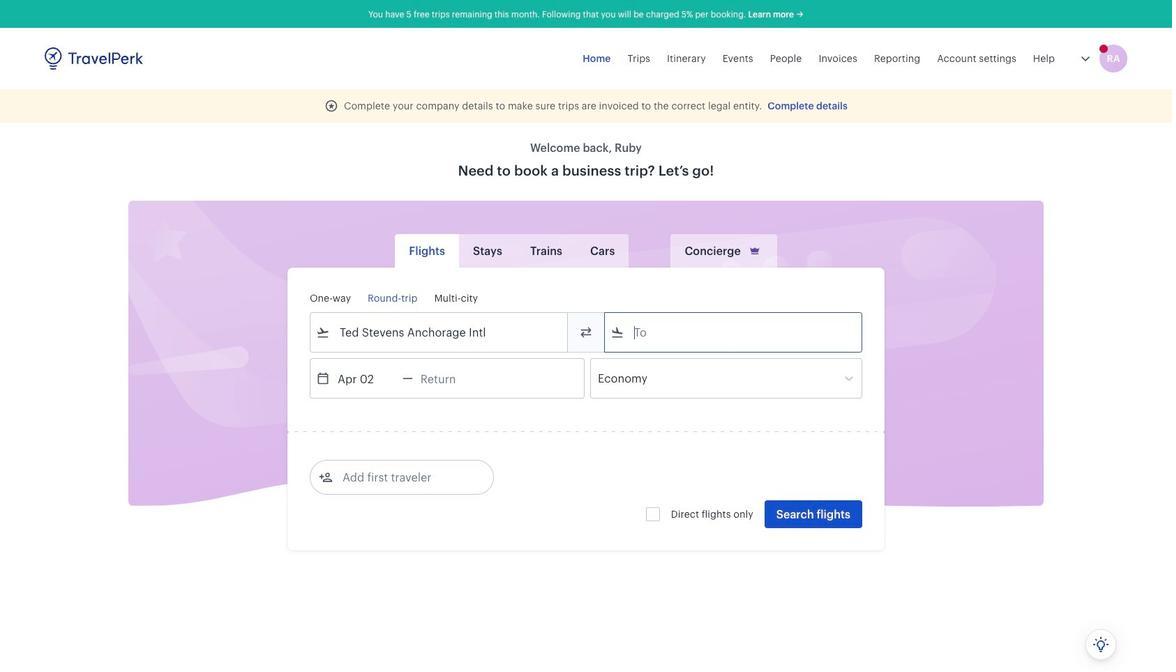 Task type: describe. For each thing, give the bounding box(es) containing it.
Add first traveler search field
[[333, 467, 478, 489]]

From search field
[[330, 322, 549, 344]]



Task type: locate. For each thing, give the bounding box(es) containing it.
Return text field
[[413, 359, 485, 398]]

Depart text field
[[330, 359, 403, 398]]

To search field
[[624, 322, 843, 344]]



